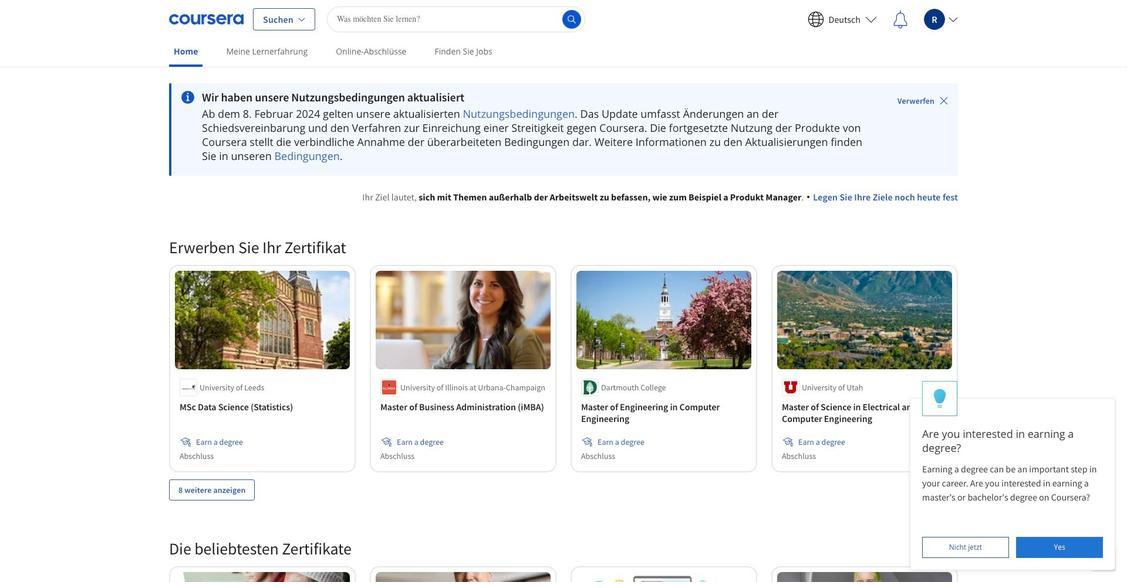 Task type: locate. For each thing, give the bounding box(es) containing it.
expertentipp image
[[934, 389, 946, 409]]

None search field
[[327, 6, 585, 32]]

Was möchten Sie lernen? text field
[[327, 6, 585, 32]]

coursera image
[[169, 10, 244, 28]]

main content
[[0, 69, 1127, 583]]

informationen: wir haben unsere nutzungsbedingungen aktualisiert element
[[202, 90, 865, 104]]



Task type: vqa. For each thing, say whether or not it's contained in the screenshot.
Was möchten Sie lernen? text field
yes



Task type: describe. For each thing, give the bounding box(es) containing it.
erwerben sie ihr zertifikat collection element
[[162, 218, 965, 520]]

hilfe center image
[[1097, 552, 1111, 566]]

alice element
[[910, 382, 1115, 571]]

die beliebtesten zertifikate collection element
[[162, 520, 965, 583]]



